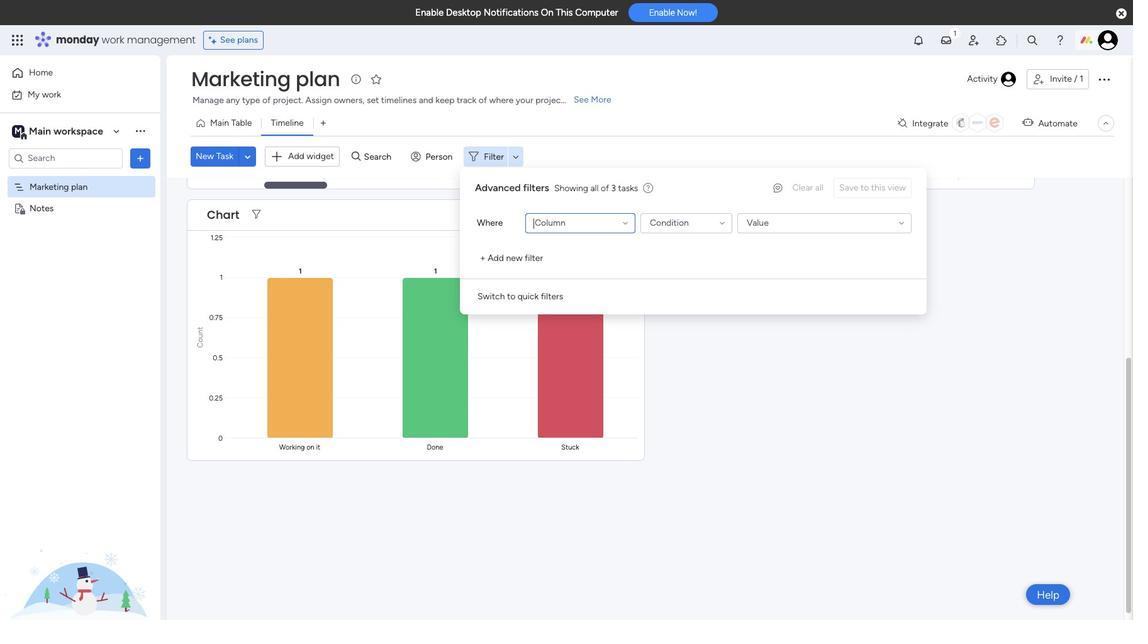 Task type: locate. For each thing, give the bounding box(es) containing it.
1 horizontal spatial all
[[816, 183, 824, 193]]

quick
[[518, 292, 539, 302]]

1 horizontal spatial to
[[861, 183, 870, 193]]

set
[[367, 95, 379, 106]]

0 vertical spatial to
[[861, 183, 870, 193]]

1 vertical spatial add
[[488, 253, 504, 264]]

my work
[[28, 89, 61, 100]]

save to this view button
[[834, 178, 912, 198]]

1 horizontal spatial enable
[[650, 8, 676, 18]]

inbox image
[[941, 34, 953, 47]]

enable for enable now!
[[650, 8, 676, 18]]

add right +
[[488, 253, 504, 264]]

work right monday on the left of page
[[102, 33, 124, 47]]

lottie animation image
[[0, 494, 161, 621]]

filters left showing
[[524, 182, 550, 194]]

person button
[[406, 147, 460, 167]]

project
[[536, 95, 565, 106]]

to left quick
[[507, 292, 516, 302]]

enable now! button
[[629, 3, 718, 22]]

0 horizontal spatial add
[[288, 151, 305, 162]]

widget
[[307, 151, 334, 162]]

enable inside button
[[650, 8, 676, 18]]

private board image
[[13, 202, 25, 214]]

+ add new filter button
[[475, 249, 549, 269]]

new task
[[196, 151, 234, 162]]

of
[[263, 95, 271, 106], [479, 95, 487, 106], [601, 183, 610, 194]]

0 horizontal spatial work
[[42, 89, 61, 100]]

add to favorites image
[[370, 73, 383, 85]]

activity
[[968, 74, 999, 84]]

1 all from the left
[[816, 183, 824, 193]]

enable left desktop
[[416, 7, 444, 18]]

Marketing plan field
[[188, 65, 343, 93]]

2 all from the left
[[591, 183, 599, 194]]

Search field
[[361, 148, 399, 166]]

0 vertical spatial marketing
[[191, 65, 291, 93]]

0 horizontal spatial marketing
[[30, 182, 69, 192]]

1 horizontal spatial add
[[488, 253, 504, 264]]

0 horizontal spatial to
[[507, 292, 516, 302]]

track
[[457, 95, 477, 106]]

v2 funnel image
[[252, 210, 261, 220]]

learn more image
[[644, 183, 654, 195]]

condition
[[650, 218, 689, 229]]

option
[[0, 176, 161, 178]]

enable left now! on the top
[[650, 8, 676, 18]]

1 horizontal spatial plan
[[296, 65, 340, 93]]

help image
[[1055, 34, 1067, 47]]

0 horizontal spatial main
[[29, 125, 51, 137]]

0 horizontal spatial of
[[263, 95, 271, 106]]

plan up assign
[[296, 65, 340, 93]]

1 vertical spatial to
[[507, 292, 516, 302]]

1 vertical spatial marketing plan
[[30, 182, 88, 192]]

+ add new filter
[[480, 253, 544, 264]]

timeline
[[271, 118, 304, 128]]

add widget button
[[265, 147, 340, 167]]

collapse board header image
[[1102, 118, 1112, 128]]

advanced filters showing all of 3 tasks
[[475, 182, 639, 194]]

save to this view
[[840, 183, 907, 193]]

0 vertical spatial plan
[[296, 65, 340, 93]]

help
[[1038, 589, 1060, 602]]

save
[[840, 183, 859, 193]]

invite
[[1051, 74, 1073, 84]]

add left widget
[[288, 151, 305, 162]]

work inside my work button
[[42, 89, 61, 100]]

all right clear
[[816, 183, 824, 193]]

1 image
[[950, 26, 961, 40]]

add inside "popup button"
[[288, 151, 305, 162]]

1
[[1081, 74, 1084, 84]]

clear all
[[793, 183, 824, 193]]

all inside advanced filters showing all of 3 tasks
[[591, 183, 599, 194]]

showing
[[555, 183, 589, 194]]

to
[[861, 183, 870, 193], [507, 292, 516, 302]]

integrate
[[913, 118, 949, 129]]

see left plans
[[220, 35, 235, 45]]

monday work management
[[56, 33, 196, 47]]

of left 3
[[601, 183, 610, 194]]

1 horizontal spatial main
[[210, 118, 229, 128]]

marketing plan up notes
[[30, 182, 88, 192]]

filters right quick
[[541, 292, 564, 302]]

1 vertical spatial filters
[[541, 292, 564, 302]]

1 vertical spatial marketing
[[30, 182, 69, 192]]

advanced
[[475, 182, 521, 194]]

0 vertical spatial add
[[288, 151, 305, 162]]

timeline button
[[262, 113, 313, 133]]

0 vertical spatial marketing plan
[[191, 65, 340, 93]]

your
[[516, 95, 534, 106]]

1 vertical spatial plan
[[71, 182, 88, 192]]

1 vertical spatial see
[[574, 94, 589, 105]]

0 vertical spatial work
[[102, 33, 124, 47]]

of right track
[[479, 95, 487, 106]]

options image
[[1097, 72, 1113, 87]]

1 horizontal spatial work
[[102, 33, 124, 47]]

marketing plan
[[191, 65, 340, 93], [30, 182, 88, 192]]

management
[[127, 33, 196, 47]]

dapulse integrations image
[[898, 119, 908, 128]]

marketing plan inside list box
[[30, 182, 88, 192]]

main right workspace icon
[[29, 125, 51, 137]]

see
[[220, 35, 235, 45], [574, 94, 589, 105]]

new
[[196, 151, 214, 162]]

marketing
[[191, 65, 291, 93], [30, 182, 69, 192]]

main inside the workspace selection element
[[29, 125, 51, 137]]

main inside button
[[210, 118, 229, 128]]

tasks
[[619, 183, 639, 194]]

Search in workspace field
[[26, 151, 105, 166]]

v2 user feedback image
[[774, 182, 783, 195]]

switch to quick filters
[[478, 292, 564, 302]]

0 vertical spatial see
[[220, 35, 235, 45]]

activity button
[[963, 69, 1022, 89]]

2 horizontal spatial of
[[601, 183, 610, 194]]

1 horizontal spatial see
[[574, 94, 589, 105]]

of right type
[[263, 95, 271, 106]]

desktop
[[446, 7, 482, 18]]

workspace options image
[[134, 125, 147, 137]]

this
[[872, 183, 886, 193]]

+
[[480, 253, 486, 264]]

0 vertical spatial filters
[[524, 182, 550, 194]]

see for see plans
[[220, 35, 235, 45]]

main for main workspace
[[29, 125, 51, 137]]

notifications image
[[913, 34, 926, 47]]

marketing plan up type
[[191, 65, 340, 93]]

plan
[[296, 65, 340, 93], [71, 182, 88, 192]]

add view image
[[321, 119, 326, 128]]

switch
[[478, 292, 505, 302]]

1 vertical spatial work
[[42, 89, 61, 100]]

0 horizontal spatial all
[[591, 183, 599, 194]]

1 horizontal spatial marketing plan
[[191, 65, 340, 93]]

enable for enable desktop notifications on this computer
[[416, 7, 444, 18]]

add
[[288, 151, 305, 162], [488, 253, 504, 264]]

plan down search in workspace field
[[71, 182, 88, 192]]

filters
[[524, 182, 550, 194], [541, 292, 564, 302]]

dapulse close image
[[1117, 8, 1128, 20]]

filter
[[525, 253, 544, 264]]

v2 search image
[[352, 150, 361, 164]]

main table button
[[191, 113, 262, 133]]

type
[[242, 95, 260, 106]]

work
[[102, 33, 124, 47], [42, 89, 61, 100]]

home
[[29, 67, 53, 78]]

automate
[[1039, 118, 1079, 129]]

main
[[210, 118, 229, 128], [29, 125, 51, 137]]

0 horizontal spatial marketing plan
[[30, 182, 88, 192]]

workspace selection element
[[12, 124, 105, 140]]

timelines
[[381, 95, 417, 106]]

clear all button
[[788, 178, 829, 198]]

marketing up notes
[[30, 182, 69, 192]]

0 horizontal spatial see
[[220, 35, 235, 45]]

see inside button
[[220, 35, 235, 45]]

all inside button
[[816, 183, 824, 193]]

see left more
[[574, 94, 589, 105]]

main left the table
[[210, 118, 229, 128]]

see plans button
[[203, 31, 264, 50]]

enable
[[416, 7, 444, 18], [650, 8, 676, 18]]

marketing up any
[[191, 65, 291, 93]]

to left this
[[861, 183, 870, 193]]

all
[[816, 183, 824, 193], [591, 183, 599, 194]]

where
[[477, 218, 503, 229]]

all left 3
[[591, 183, 599, 194]]

work right my
[[42, 89, 61, 100]]

person
[[426, 152, 453, 162]]

list box
[[0, 174, 161, 389]]

stands.
[[567, 95, 595, 106]]

0 horizontal spatial enable
[[416, 7, 444, 18]]



Task type: describe. For each thing, give the bounding box(es) containing it.
main workspace
[[29, 125, 103, 137]]

table
[[231, 118, 252, 128]]

arrow down image
[[509, 149, 524, 164]]

of inside advanced filters showing all of 3 tasks
[[601, 183, 610, 194]]

select product image
[[11, 34, 24, 47]]

this
[[556, 7, 573, 18]]

filters inside button
[[541, 292, 564, 302]]

list box containing marketing plan
[[0, 174, 161, 389]]

work for my
[[42, 89, 61, 100]]

filter
[[484, 152, 504, 162]]

enable now!
[[650, 8, 698, 18]]

and
[[419, 95, 434, 106]]

filter button
[[464, 147, 524, 167]]

where
[[490, 95, 514, 106]]

see for see more
[[574, 94, 589, 105]]

value
[[747, 218, 769, 229]]

3
[[612, 183, 616, 194]]

invite members image
[[968, 34, 981, 47]]

keep
[[436, 95, 455, 106]]

1 horizontal spatial of
[[479, 95, 487, 106]]

computer
[[576, 7, 619, 18]]

apps image
[[996, 34, 1009, 47]]

lottie animation element
[[0, 494, 161, 621]]

0 horizontal spatial plan
[[71, 182, 88, 192]]

manage any type of project. assign owners, set timelines and keep track of where your project stands.
[[193, 95, 595, 106]]

show board description image
[[349, 73, 364, 86]]

more dots image
[[621, 210, 630, 220]]

main table
[[210, 118, 252, 128]]

angle down image
[[245, 152, 251, 162]]

more
[[591, 94, 612, 105]]

task
[[216, 151, 234, 162]]

search everything image
[[1027, 34, 1040, 47]]

enable desktop notifications on this computer
[[416, 7, 619, 18]]

1 horizontal spatial marketing
[[191, 65, 291, 93]]

kendall parks image
[[1099, 30, 1119, 50]]

my
[[28, 89, 40, 100]]

notifications
[[484, 7, 539, 18]]

plans
[[237, 35, 258, 45]]

owners,
[[334, 95, 365, 106]]

manage
[[193, 95, 224, 106]]

m
[[15, 126, 22, 136]]

to for switch
[[507, 292, 516, 302]]

any
[[226, 95, 240, 106]]

autopilot image
[[1023, 115, 1034, 131]]

monday
[[56, 33, 99, 47]]

home button
[[8, 63, 135, 83]]

project.
[[273, 95, 303, 106]]

chart main content
[[167, 0, 1134, 621]]

workspace image
[[12, 124, 25, 138]]

marketing inside list box
[[30, 182, 69, 192]]

see plans
[[220, 35, 258, 45]]

add widget
[[288, 151, 334, 162]]

invite / 1
[[1051, 74, 1084, 84]]

see more link
[[573, 94, 613, 106]]

add inside button
[[488, 253, 504, 264]]

options image
[[134, 152, 147, 165]]

now!
[[678, 8, 698, 18]]

clear
[[793, 183, 814, 193]]

new
[[506, 253, 523, 264]]

help button
[[1027, 585, 1071, 606]]

workspace
[[53, 125, 103, 137]]

work for monday
[[102, 33, 124, 47]]

/
[[1075, 74, 1078, 84]]

chart
[[207, 207, 240, 223]]

on
[[541, 7, 554, 18]]

main for main table
[[210, 118, 229, 128]]

assign
[[306, 95, 332, 106]]

notes
[[30, 203, 54, 214]]

my work button
[[8, 85, 135, 105]]

to for save
[[861, 183, 870, 193]]

column
[[535, 218, 566, 229]]

switch to quick filters button
[[473, 287, 569, 307]]

view
[[888, 183, 907, 193]]

see more
[[574, 94, 612, 105]]

invite / 1 button
[[1028, 69, 1090, 89]]

new task button
[[191, 147, 239, 167]]



Task type: vqa. For each thing, say whether or not it's contained in the screenshot.
'monday marketplace' image
no



